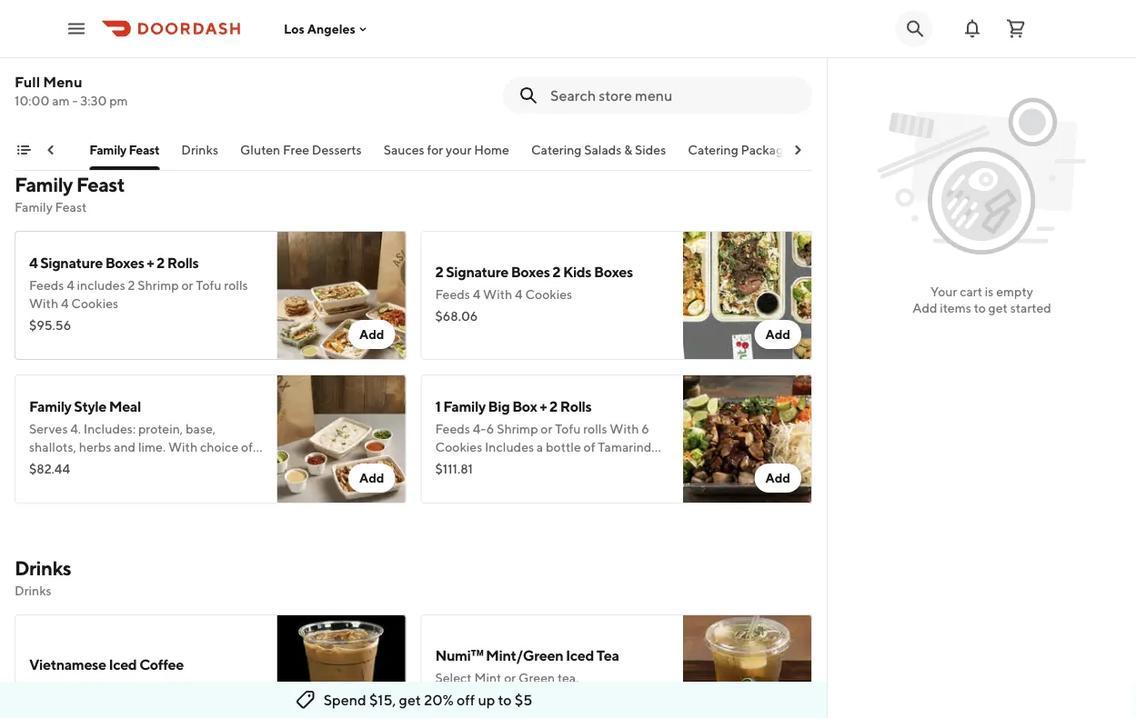 Task type: locate. For each thing, give the bounding box(es) containing it.
of right bottle
[[584, 440, 596, 455]]

gluten
[[240, 142, 280, 157]]

or
[[181, 278, 193, 293], [541, 422, 553, 437], [504, 671, 516, 686]]

$111.81
[[435, 462, 473, 477]]

gluten free desserts button
[[240, 141, 362, 170]]

0 horizontal spatial a
[[489, 56, 496, 71]]

feeds up $68.06
[[435, 287, 470, 302]]

shrimp
[[138, 278, 179, 293], [497, 422, 538, 437]]

base
[[435, 56, 463, 71]]

1 horizontal spatial signature
[[446, 263, 509, 281]]

or for 2
[[541, 422, 553, 437]]

1 horizontal spatial +
[[540, 398, 547, 415]]

1 vertical spatial to
[[498, 692, 512, 709]]

*vietnamese
[[29, 32, 111, 50]]

1 vertical spatial +
[[540, 398, 547, 415]]

catering left salads on the right top of page
[[531, 142, 582, 157]]

family down pm
[[89, 142, 126, 157]]

feeds left 4-
[[435, 422, 470, 437]]

1 horizontal spatial get
[[989, 301, 1008, 316]]

+ inside 4 signature boxes + 2 rolls feeds 4 includes 2 shrimp or tofu rolls with 4 cookies $95.56
[[147, 254, 154, 272]]

a
[[633, 38, 640, 53], [489, 56, 496, 71], [537, 440, 543, 455]]

feeds up $95.56
[[29, 278, 64, 293]]

4 signature boxes + 2 rolls feeds 4 includes 2 shrimp or tofu rolls with 4 cookies $95.56
[[29, 254, 248, 333]]

feast down family feast
[[76, 173, 125, 197]]

select inside the numi™ mint/green iced tea select mint or green tea. $4.31
[[435, 671, 472, 686]]

family for family style meal serves 4. includes:  protein, base, shallots, herbs and lime.  with choice of two sauces
[[29, 398, 71, 415]]

iced
[[566, 647, 594, 665], [109, 657, 137, 674]]

1 vertical spatial rolls
[[583, 422, 607, 437]]

1 horizontal spatial shrimp
[[497, 422, 538, 437]]

family
[[89, 142, 126, 157], [15, 173, 73, 197], [15, 200, 53, 215], [29, 398, 71, 415], [443, 398, 486, 415]]

feeds inside 2 signature boxes 2 kids boxes feeds 4  with 4 cookies $68.06
[[435, 287, 470, 302]]

empty
[[997, 284, 1034, 299]]

and down includes:
[[114, 440, 136, 455]]

0 vertical spatial feast
[[129, 142, 160, 157]]

get right $15,
[[399, 692, 421, 709]]

caramel
[[509, 74, 555, 89]]

spend $15, get 20% off up to $5
[[324, 692, 533, 709]]

catering packages button
[[688, 141, 796, 170]]

$82.44
[[29, 462, 70, 477]]

select up $4.31
[[435, 671, 472, 686]]

and right (10
[[456, 38, 478, 53]]

please.)
[[547, 38, 592, 53]]

1 horizontal spatial of
[[584, 440, 596, 455]]

tofu
[[196, 278, 222, 293], [555, 422, 581, 437]]

cookies down kids
[[525, 287, 572, 302]]

tofu inside 4 signature boxes + 2 rolls feeds 4 includes 2 shrimp or tofu rolls with 4 cookies $95.56
[[196, 278, 222, 293]]

to right up
[[498, 692, 512, 709]]

shrimp right includes at the left of the page
[[138, 278, 179, 293]]

notification bell image
[[962, 18, 984, 40]]

0 vertical spatial +
[[147, 254, 154, 272]]

a up steamed
[[633, 38, 640, 53]]

0 horizontal spatial shrimp
[[138, 278, 179, 293]]

to inside your cart is empty add items to get started
[[974, 301, 986, 316]]

2 signature boxes 2 kids boxes image
[[683, 231, 813, 360]]

catering left packages
[[688, 142, 739, 157]]

and
[[456, 38, 478, 53], [465, 56, 487, 71], [485, 74, 507, 89], [114, 440, 136, 455], [503, 458, 525, 473]]

cookies down includes at the left of the page
[[71, 296, 118, 311]]

0 vertical spatial drinks
[[181, 142, 218, 157]]

0 horizontal spatial 6
[[487, 422, 494, 437]]

feeds
[[29, 278, 64, 293], [435, 287, 470, 302], [435, 422, 470, 437]]

or inside 1 family big box + 2 rolls feeds 4-6 shrimp or tofu rolls  with 6 cookies  includes a bottle of tamarind vinaigrette and sriracha
[[541, 422, 553, 437]]

egg
[[171, 32, 197, 50]]

+ inside 1 family big box + 2 rolls feeds 4-6 shrimp or tofu rolls  with 6 cookies  includes a bottle of tamarind vinaigrette and sriracha
[[540, 398, 547, 415]]

0 vertical spatial to
[[974, 301, 986, 316]]

rolls
[[224, 278, 248, 293], [583, 422, 607, 437]]

family right "1"
[[443, 398, 486, 415]]

protein.
[[499, 56, 543, 71]]

0 vertical spatial tofu
[[196, 278, 222, 293]]

drinks for drinks drinks
[[15, 557, 71, 581]]

shrimp inside 4 signature boxes + 2 rolls feeds 4 includes 2 shrimp or tofu rolls with 4 cookies $95.56
[[138, 278, 179, 293]]

1 horizontal spatial 6
[[642, 422, 650, 437]]

20%
[[424, 692, 454, 709]]

1
[[435, 398, 441, 415]]

0 horizontal spatial cookies
[[71, 296, 118, 311]]

full menu 10:00 am - 3:30 pm
[[15, 73, 128, 108]]

0 vertical spatial get
[[989, 301, 1008, 316]]

1 vertical spatial shrimp
[[497, 422, 538, 437]]

feast
[[129, 142, 160, 157], [76, 173, 125, 197], [55, 200, 87, 215]]

1 horizontal spatial a
[[537, 440, 543, 455]]

or right mint
[[504, 671, 516, 686]]

rolls inside 4 signature boxes + 2 rolls feeds 4 includes 2 shrimp or tofu rolls with 4 cookies $95.56
[[224, 278, 248, 293]]

includes
[[77, 278, 125, 293]]

1 of from the left
[[241, 440, 253, 455]]

family down 'scroll menu navigation left' image
[[15, 173, 73, 197]]

rolls for 4 signature boxes + 2 rolls
[[224, 278, 248, 293]]

shrimp inside 1 family big box + 2 rolls feeds 4-6 shrimp or tofu rolls  with 6 cookies  includes a bottle of tamarind vinaigrette and sriracha
[[497, 422, 538, 437]]

catering salads & sides
[[531, 142, 666, 157]]

off
[[457, 692, 475, 709]]

2 vertical spatial drinks
[[15, 584, 52, 599]]

2 horizontal spatial or
[[541, 422, 553, 437]]

rolls for 1 family big box + 2 rolls
[[583, 422, 607, 437]]

0 horizontal spatial of
[[241, 440, 253, 455]]

-
[[72, 93, 78, 108]]

6 up tamarind
[[642, 422, 650, 437]]

a up sriracha
[[537, 440, 543, 455]]

1 horizontal spatial or
[[504, 671, 516, 686]]

scroll menu navigation right image
[[791, 143, 805, 157]]

0 vertical spatial shrimp
[[138, 278, 179, 293]]

0 horizontal spatial signature
[[40, 254, 103, 272]]

1 horizontal spatial rolls
[[560, 398, 592, 415]]

numi™
[[435, 647, 483, 665]]

rolls inside 4 signature boxes + 2 rolls feeds 4 includes 2 shrimp or tofu rolls with 4 cookies $95.56
[[167, 254, 199, 272]]

0 vertical spatial rolls
[[224, 278, 248, 293]]

0 horizontal spatial +
[[147, 254, 154, 272]]

2
[[157, 254, 165, 272], [435, 263, 443, 281], [553, 263, 561, 281], [128, 278, 135, 293], [550, 398, 558, 415]]

4.
[[70, 422, 81, 437]]

or inside 4 signature boxes + 2 rolls feeds 4 includes 2 shrimp or tofu rolls with 4 cookies $95.56
[[181, 278, 193, 293]]

signature up includes at the left of the page
[[40, 254, 103, 272]]

cookies
[[525, 287, 572, 302], [71, 296, 118, 311], [435, 440, 482, 455]]

steamed
[[617, 56, 667, 71]]

to for items
[[974, 301, 986, 316]]

family for family feast family feast
[[15, 173, 73, 197]]

0 horizontal spatial select
[[435, 671, 472, 686]]

sriracha
[[528, 458, 575, 473]]

1 vertical spatial or
[[541, 422, 553, 437]]

started
[[1011, 301, 1052, 316]]

catering salads & sides button
[[531, 141, 666, 170]]

*vietnamese caramel egg
[[29, 32, 197, 50]]

family for family feast
[[89, 142, 126, 157]]

or right includes at the left of the page
[[181, 278, 193, 293]]

signature for 4
[[40, 254, 103, 272]]

iced up tea.
[[566, 647, 594, 665]]

select up with
[[594, 38, 631, 53]]

rolls inside 1 family big box + 2 rolls feeds 4-6 shrimp or tofu rolls  with 6 cookies  includes a bottle of tamarind vinaigrette and sriracha
[[583, 422, 607, 437]]

or up bottle
[[541, 422, 553, 437]]

shrimp for box
[[497, 422, 538, 437]]

and inside 1 family big box + 2 rolls feeds 4-6 shrimp or tofu rolls  with 6 cookies  includes a bottle of tamarind vinaigrette and sriracha
[[503, 458, 525, 473]]

of inside 1 family big box + 2 rolls feeds 4-6 shrimp or tofu rolls  with 6 cookies  includes a bottle of tamarind vinaigrette and sriracha
[[584, 440, 596, 455]]

add button
[[348, 320, 395, 349], [755, 320, 802, 349], [348, 464, 395, 493], [755, 464, 802, 493]]

signature inside 2 signature boxes 2 kids boxes feeds 4  with 4 cookies $68.06
[[446, 263, 509, 281]]

1 catering from the left
[[531, 142, 582, 157]]

0 horizontal spatial boxes
[[105, 254, 144, 272]]

feast for family feast family feast
[[76, 173, 125, 197]]

feeds inside 4 signature boxes + 2 rolls feeds 4 includes 2 shrimp or tofu rolls with 4 cookies $95.56
[[29, 278, 64, 293]]

2 horizontal spatial cookies
[[525, 287, 572, 302]]

get down is
[[989, 301, 1008, 316]]

desserts
[[312, 142, 362, 157]]

family up serves
[[29, 398, 71, 415]]

1 vertical spatial rolls
[[560, 398, 592, 415]]

select inside (10 and under only, please.)  select a base and a protein.  served with steamed broccoli and caramel sauce.
[[594, 38, 631, 53]]

0 horizontal spatial to
[[498, 692, 512, 709]]

of right 'choice'
[[241, 440, 253, 455]]

sauce.
[[558, 74, 594, 89]]

1 6 from the left
[[487, 422, 494, 437]]

2 vertical spatial a
[[537, 440, 543, 455]]

get inside your cart is empty add items to get started
[[989, 301, 1008, 316]]

2 6 from the left
[[642, 422, 650, 437]]

1 vertical spatial get
[[399, 692, 421, 709]]

family style meal image
[[277, 375, 406, 504]]

a inside 1 family big box + 2 rolls feeds 4-6 shrimp or tofu rolls  with 6 cookies  includes a bottle of tamarind vinaigrette and sriracha
[[537, 440, 543, 455]]

1 vertical spatial drinks
[[15, 557, 71, 581]]

kid's box image
[[683, 0, 813, 120]]

add inside your cart is empty add items to get started
[[913, 301, 938, 316]]

2 signature boxes 2 kids boxes feeds 4  with 4 cookies $68.06
[[435, 263, 633, 324]]

0 horizontal spatial rolls
[[167, 254, 199, 272]]

green
[[519, 671, 555, 686]]

2 of from the left
[[584, 440, 596, 455]]

signature up $68.06
[[446, 263, 509, 281]]

0 horizontal spatial tofu
[[196, 278, 222, 293]]

to down cart
[[974, 301, 986, 316]]

select
[[594, 38, 631, 53], [435, 671, 472, 686]]

boxes right kids
[[594, 263, 633, 281]]

1 horizontal spatial rolls
[[583, 422, 607, 437]]

and inside family style meal serves 4. includes:  protein, base, shallots, herbs and lime.  with choice of two sauces
[[114, 440, 136, 455]]

1 horizontal spatial iced
[[566, 647, 594, 665]]

cookies for 1 family big box + 2 rolls
[[435, 440, 482, 455]]

add button for family style meal
[[348, 464, 395, 493]]

signature inside 4 signature boxes + 2 rolls feeds 4 includes 2 shrimp or tofu rolls with 4 cookies $95.56
[[40, 254, 103, 272]]

a down under
[[489, 56, 496, 71]]

1 horizontal spatial catering
[[688, 142, 739, 157]]

drinks inside drinks drinks
[[15, 584, 52, 599]]

boxes inside 4 signature boxes + 2 rolls feeds 4 includes 2 shrimp or tofu rolls with 4 cookies $95.56
[[105, 254, 144, 272]]

or inside the numi™ mint/green iced tea select mint or green tea. $4.31
[[504, 671, 516, 686]]

angeles
[[307, 21, 356, 36]]

full
[[15, 73, 40, 91]]

1 vertical spatial feast
[[76, 173, 125, 197]]

1 horizontal spatial cookies
[[435, 440, 482, 455]]

2 vertical spatial or
[[504, 671, 516, 686]]

vietnamese
[[29, 657, 106, 674]]

0 vertical spatial rolls
[[167, 254, 199, 272]]

and down includes
[[503, 458, 525, 473]]

of
[[241, 440, 253, 455], [584, 440, 596, 455]]

coffee
[[139, 657, 184, 674]]

0 horizontal spatial or
[[181, 278, 193, 293]]

1 horizontal spatial tofu
[[555, 422, 581, 437]]

0 horizontal spatial catering
[[531, 142, 582, 157]]

add for family style meal
[[359, 471, 384, 486]]

cookies up vinaigrette
[[435, 440, 482, 455]]

cookies inside 4 signature boxes + 2 rolls feeds 4 includes 2 shrimp or tofu rolls with 4 cookies $95.56
[[71, 296, 118, 311]]

tofu inside 1 family big box + 2 rolls feeds 4-6 shrimp or tofu rolls  with 6 cookies  includes a bottle of tamarind vinaigrette and sriracha
[[555, 422, 581, 437]]

1 horizontal spatial select
[[594, 38, 631, 53]]

2 horizontal spatial a
[[633, 38, 640, 53]]

cookies inside 1 family big box + 2 rolls feeds 4-6 shrimp or tofu rolls  with 6 cookies  includes a bottle of tamarind vinaigrette and sriracha
[[435, 440, 482, 455]]

0 vertical spatial or
[[181, 278, 193, 293]]

family inside family style meal serves 4. includes:  protein, base, shallots, herbs and lime.  with choice of two sauces
[[29, 398, 71, 415]]

feast left drinks button
[[129, 142, 160, 157]]

boxes
[[105, 254, 144, 272], [511, 263, 550, 281], [594, 263, 633, 281]]

signature
[[40, 254, 103, 272], [446, 263, 509, 281]]

0 horizontal spatial rolls
[[224, 278, 248, 293]]

feast down 'scroll menu navigation left' image
[[55, 200, 87, 215]]

open menu image
[[66, 18, 87, 40]]

6 down big
[[487, 422, 494, 437]]

kids
[[563, 263, 592, 281]]

boxes left kids
[[511, 263, 550, 281]]

2 catering from the left
[[688, 142, 739, 157]]

4-
[[473, 422, 487, 437]]

1 vertical spatial select
[[435, 671, 472, 686]]

style
[[74, 398, 106, 415]]

1 horizontal spatial to
[[974, 301, 986, 316]]

4 signature boxes + 2 rolls image
[[277, 231, 406, 360]]

+
[[147, 254, 154, 272], [540, 398, 547, 415]]

0 vertical spatial select
[[594, 38, 631, 53]]

10:00
[[15, 93, 50, 108]]

iced left coffee in the bottom left of the page
[[109, 657, 137, 674]]

feeds for 2
[[435, 287, 470, 302]]

numi™ mint/green iced tea image
[[683, 615, 813, 719]]

1 vertical spatial tofu
[[555, 422, 581, 437]]

1 horizontal spatial boxes
[[511, 263, 550, 281]]

includes:
[[84, 422, 136, 437]]

serves
[[29, 422, 68, 437]]

boxes up includes at the left of the page
[[105, 254, 144, 272]]

shrimp up includes
[[497, 422, 538, 437]]

4
[[29, 254, 38, 272], [67, 278, 74, 293], [473, 287, 481, 302], [515, 287, 523, 302], [61, 296, 69, 311]]

*vietnamese caramel egg image
[[277, 0, 406, 120]]



Task type: describe. For each thing, give the bounding box(es) containing it.
choice
[[200, 440, 239, 455]]

with inside family style meal serves 4. includes:  protein, base, shallots, herbs and lime.  with choice of two sauces
[[168, 440, 198, 455]]

with inside 1 family big box + 2 rolls feeds 4-6 shrimp or tofu rolls  with 6 cookies  includes a bottle of tamarind vinaigrette and sriracha
[[610, 422, 639, 437]]

$15,
[[369, 692, 396, 709]]

add button for 1 family big box + 2 rolls
[[755, 464, 802, 493]]

to for up
[[498, 692, 512, 709]]

box
[[512, 398, 537, 415]]

los
[[284, 21, 305, 36]]

for
[[427, 142, 443, 157]]

2 inside 1 family big box + 2 rolls feeds 4-6 shrimp or tofu rolls  with 6 cookies  includes a bottle of tamarind vinaigrette and sriracha
[[550, 398, 558, 415]]

3:30
[[80, 93, 107, 108]]

$5
[[515, 692, 533, 709]]

drinks button
[[181, 141, 218, 170]]

1 family big box + 2 rolls feeds 4-6 shrimp or tofu rolls  with 6 cookies  includes a bottle of tamarind vinaigrette and sriracha
[[435, 398, 652, 473]]

under
[[481, 38, 515, 53]]

includes
[[485, 440, 534, 455]]

pm
[[109, 93, 128, 108]]

big
[[488, 398, 510, 415]]

broccoli
[[435, 74, 482, 89]]

$95.56
[[29, 318, 71, 333]]

0 items, open order cart image
[[1006, 18, 1027, 40]]

your cart is empty add items to get started
[[913, 284, 1052, 316]]

tofu for 2
[[555, 422, 581, 437]]

tea.
[[558, 671, 579, 686]]

meal
[[109, 398, 141, 415]]

family inside 1 family big box + 2 rolls feeds 4-6 shrimp or tofu rolls  with 6 cookies  includes a bottle of tamarind vinaigrette and sriracha
[[443, 398, 486, 415]]

cart
[[960, 284, 983, 299]]

family style meal serves 4. includes:  protein, base, shallots, herbs and lime.  with choice of two sauces
[[29, 398, 253, 473]]

served
[[546, 56, 587, 71]]

signature for 2
[[446, 263, 509, 281]]

0 vertical spatial a
[[633, 38, 640, 53]]

is
[[985, 284, 994, 299]]

drinks drinks
[[15, 557, 71, 599]]

catering packages
[[688, 142, 796, 157]]

sauces for your home button
[[384, 141, 510, 170]]

boxes for +
[[105, 254, 144, 272]]

mint/green
[[486, 647, 563, 665]]

herbs
[[79, 440, 111, 455]]

spend
[[324, 692, 366, 709]]

am
[[52, 93, 70, 108]]

with inside 2 signature boxes 2 kids boxes feeds 4  with 4 cookies $68.06
[[483, 287, 513, 302]]

with
[[589, 56, 615, 71]]

2 horizontal spatial boxes
[[594, 263, 633, 281]]

sides
[[635, 142, 666, 157]]

family down show menu categories image
[[15, 200, 53, 215]]

feeds inside 1 family big box + 2 rolls feeds 4-6 shrimp or tofu rolls  with 6 cookies  includes a bottle of tamarind vinaigrette and sriracha
[[435, 422, 470, 437]]

add for 2 signature boxes 2 kids boxes
[[766, 327, 791, 342]]

add for 4 signature boxes + 2 rolls
[[359, 327, 384, 342]]

bottle
[[546, 440, 581, 455]]

menu
[[43, 73, 82, 91]]

and down 'protein.'
[[485, 74, 507, 89]]

add for 1 family big box + 2 rolls
[[766, 471, 791, 486]]

1 vertical spatial a
[[489, 56, 496, 71]]

your
[[931, 284, 958, 299]]

1 family big box + 2 rolls image
[[683, 375, 813, 504]]

sauces
[[384, 142, 425, 157]]

and up broccoli
[[465, 56, 487, 71]]

home
[[474, 142, 510, 157]]

(10 and under only, please.)  select a base and a protein.  served with steamed broccoli and caramel sauce.
[[435, 38, 667, 89]]

$68.06
[[435, 309, 478, 324]]

items
[[940, 301, 972, 316]]

vietnamese iced coffee image
[[277, 615, 406, 719]]

iced inside the numi™ mint/green iced tea select mint or green tea. $4.31
[[566, 647, 594, 665]]

drinks for drinks
[[181, 142, 218, 157]]

scroll menu navigation left image
[[44, 143, 58, 157]]

feeds for 4
[[29, 278, 64, 293]]

family feast
[[89, 142, 160, 157]]

2 vertical spatial feast
[[55, 200, 87, 215]]

boxes for 2
[[511, 263, 550, 281]]

only,
[[517, 38, 544, 53]]

los angeles button
[[284, 21, 370, 36]]

catering for catering salads & sides
[[531, 142, 582, 157]]

sauces for your home
[[384, 142, 510, 157]]

or for rolls
[[181, 278, 193, 293]]

gluten free desserts
[[240, 142, 362, 157]]

caramel
[[114, 32, 168, 50]]

los angeles
[[284, 21, 356, 36]]

up
[[478, 692, 495, 709]]

of inside family style meal serves 4. includes:  protein, base, shallots, herbs and lime.  with choice of two sauces
[[241, 440, 253, 455]]

numi™ mint/green iced tea select mint or green tea. $4.31
[[435, 647, 619, 708]]

base,
[[186, 422, 216, 437]]

shrimp for +
[[138, 278, 179, 293]]

tamarind
[[598, 440, 652, 455]]

0 horizontal spatial iced
[[109, 657, 137, 674]]

catering for catering packages
[[688, 142, 739, 157]]

family feast family feast
[[15, 173, 125, 215]]

add button for 2 signature boxes 2 kids boxes
[[755, 320, 802, 349]]

cookies inside 2 signature boxes 2 kids boxes feeds 4  with 4 cookies $68.06
[[525, 287, 572, 302]]

rolls inside 1 family big box + 2 rolls feeds 4-6 shrimp or tofu rolls  with 6 cookies  includes a bottle of tamarind vinaigrette and sriracha
[[560, 398, 592, 415]]

two
[[29, 458, 51, 473]]

$4.31
[[435, 693, 466, 708]]

add button for 4 signature boxes + 2 rolls
[[348, 320, 395, 349]]

tofu for rolls
[[196, 278, 222, 293]]

with inside 4 signature boxes + 2 rolls feeds 4 includes 2 shrimp or tofu rolls with 4 cookies $95.56
[[29, 296, 58, 311]]

free
[[283, 142, 309, 157]]

sauces
[[54, 458, 93, 473]]

protein,
[[138, 422, 183, 437]]

tea
[[597, 647, 619, 665]]

vinaigrette
[[435, 458, 501, 473]]

lime.
[[138, 440, 166, 455]]

Item Search search field
[[551, 86, 798, 106]]

cookies for 4 signature boxes + 2 rolls
[[71, 296, 118, 311]]

packages
[[741, 142, 796, 157]]

0 horizontal spatial get
[[399, 692, 421, 709]]

vietnamese iced coffee
[[29, 657, 184, 674]]

feast for family feast
[[129, 142, 160, 157]]

show menu categories image
[[16, 143, 31, 157]]

your
[[446, 142, 472, 157]]

salads
[[584, 142, 622, 157]]



Task type: vqa. For each thing, say whether or not it's contained in the screenshot.


